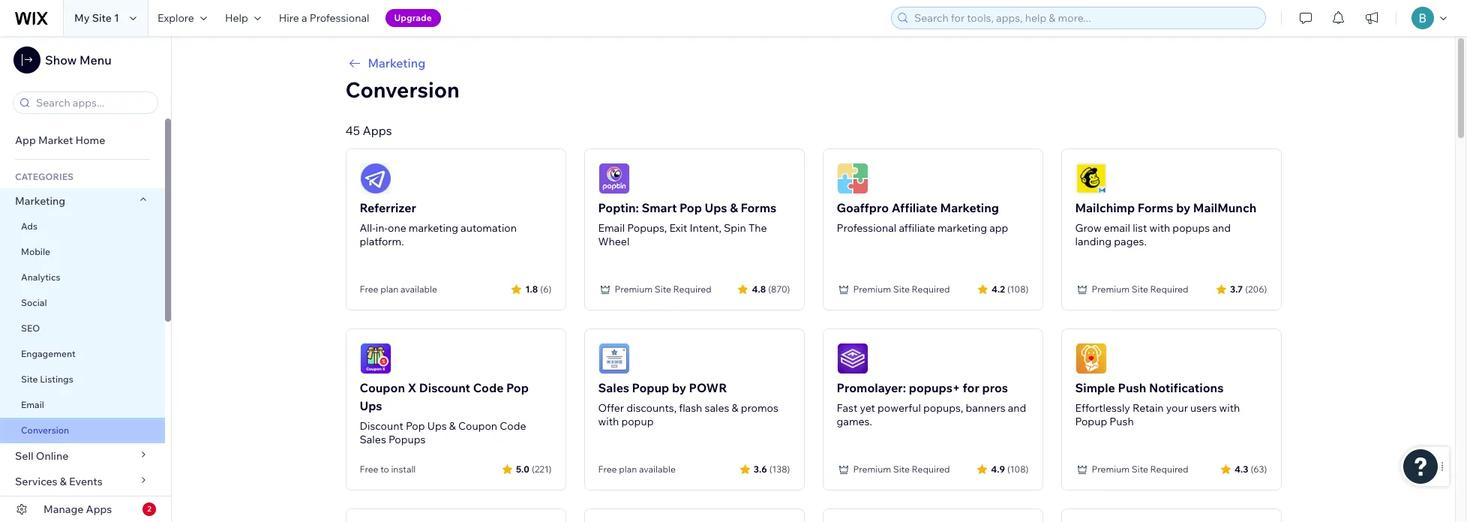 Task type: locate. For each thing, give the bounding box(es) containing it.
premium for fast
[[854, 464, 892, 475]]

0 vertical spatial coupon
[[360, 380, 405, 395]]

required for forms
[[674, 284, 712, 295]]

professional inside goaffpro affiliate marketing professional affiliate marketing app
[[837, 221, 897, 235]]

1 vertical spatial email
[[21, 399, 44, 410]]

premium site required down "powerful"
[[854, 464, 950, 475]]

1 horizontal spatial pop
[[507, 380, 529, 395]]

1 vertical spatial marketing link
[[0, 188, 165, 214]]

2 forms from the left
[[1138, 200, 1174, 215]]

and down mailmunch
[[1213, 221, 1231, 235]]

& right sales
[[732, 401, 739, 415]]

0 vertical spatial (108)
[[1008, 283, 1029, 295]]

0 horizontal spatial popup
[[632, 380, 670, 395]]

simple push notifications logo image
[[1076, 343, 1107, 374]]

1 horizontal spatial with
[[1150, 221, 1171, 235]]

1 forms from the left
[[741, 200, 777, 215]]

1 horizontal spatial sales
[[598, 380, 630, 395]]

email
[[598, 221, 625, 235], [21, 399, 44, 410]]

1 vertical spatial and
[[1008, 401, 1027, 415]]

affiliate
[[892, 200, 938, 215]]

1 vertical spatial by
[[672, 380, 687, 395]]

with inside the mailchimp forms by mailmunch grow email list with popups and landing pages.
[[1150, 221, 1171, 235]]

site
[[92, 11, 112, 25], [655, 284, 672, 295], [894, 284, 910, 295], [1132, 284, 1149, 295], [21, 374, 38, 385], [894, 464, 910, 475], [1132, 464, 1149, 475]]

site down "powerful"
[[894, 464, 910, 475]]

powr
[[689, 380, 727, 395]]

by up flash
[[672, 380, 687, 395]]

premium up promolayer: popups+ for pros logo
[[854, 284, 892, 295]]

1 vertical spatial pop
[[507, 380, 529, 395]]

& inside 'sidebar' element
[[60, 475, 67, 488]]

site down pages.
[[1132, 284, 1149, 295]]

forms up list
[[1138, 200, 1174, 215]]

3.7
[[1231, 283, 1243, 295]]

to
[[381, 464, 389, 475]]

marketing link
[[346, 54, 1282, 72], [0, 188, 165, 214]]

list
[[1133, 221, 1148, 235]]

1 horizontal spatial and
[[1213, 221, 1231, 235]]

0 horizontal spatial marketing link
[[0, 188, 165, 214]]

with inside simple push notifications effortlessly retain your users with popup push
[[1220, 401, 1241, 415]]

1 horizontal spatial popup
[[1076, 415, 1108, 428]]

popup inside simple push notifications effortlessly retain your users with popup push
[[1076, 415, 1108, 428]]

marketing down categories
[[15, 194, 65, 208]]

yet
[[860, 401, 876, 415]]

1 vertical spatial sales
[[360, 433, 386, 446]]

1 horizontal spatial coupon
[[458, 419, 498, 433]]

plan down platform.
[[381, 284, 399, 295]]

discount up to
[[360, 419, 404, 433]]

1 horizontal spatial by
[[1177, 200, 1191, 215]]

0 horizontal spatial sales
[[360, 433, 386, 446]]

0 horizontal spatial email
[[21, 399, 44, 410]]

premium site required down 'exit' on the left top of the page
[[615, 284, 712, 295]]

marketing
[[368, 56, 426, 71], [15, 194, 65, 208], [941, 200, 1000, 215]]

& inside coupon x discount code pop ups discount pop ups & coupon code sales popups
[[449, 419, 456, 433]]

marketing down upgrade button on the top left
[[368, 56, 426, 71]]

1 horizontal spatial conversion
[[346, 77, 460, 103]]

hire
[[279, 11, 299, 25]]

free plan available down platform.
[[360, 284, 437, 295]]

site down affiliate
[[894, 284, 910, 295]]

required down intent,
[[674, 284, 712, 295]]

promolayer: popups+ for pros fast yet powerful popups, banners and games.
[[837, 380, 1027, 428]]

required down your
[[1151, 464, 1189, 475]]

conversion up 45 apps
[[346, 77, 460, 103]]

sell
[[15, 449, 34, 463]]

services & events
[[15, 475, 103, 488]]

site left the listings
[[21, 374, 38, 385]]

0 horizontal spatial discount
[[360, 419, 404, 433]]

2 vertical spatial pop
[[406, 419, 425, 433]]

popup
[[622, 415, 654, 428]]

1 horizontal spatial professional
[[837, 221, 897, 235]]

1 horizontal spatial marketing link
[[346, 54, 1282, 72]]

for
[[963, 380, 980, 395]]

1 vertical spatial available
[[639, 464, 676, 475]]

marketing inside referrizer all-in-one marketing automation platform.
[[409, 221, 458, 235]]

platform.
[[360, 235, 404, 248]]

site listings link
[[0, 367, 165, 392]]

0 vertical spatial popup
[[632, 380, 670, 395]]

marketing left app
[[938, 221, 988, 235]]

free left to
[[360, 464, 379, 475]]

email down the poptin:
[[598, 221, 625, 235]]

premium for affiliate
[[854, 284, 892, 295]]

4.9 (108)
[[991, 463, 1029, 475]]

coupon x discount code pop ups logo image
[[360, 343, 391, 374]]

push up retain
[[1118, 380, 1147, 395]]

1 horizontal spatial marketing
[[938, 221, 988, 235]]

push down the simple
[[1110, 415, 1134, 428]]

1 vertical spatial discount
[[360, 419, 404, 433]]

pop
[[680, 200, 702, 215], [507, 380, 529, 395], [406, 419, 425, 433]]

by for forms
[[1177, 200, 1191, 215]]

0 horizontal spatial plan
[[381, 284, 399, 295]]

1 horizontal spatial email
[[598, 221, 625, 235]]

apps right 45
[[363, 123, 392, 138]]

referrizer logo image
[[360, 163, 391, 194]]

0 horizontal spatial and
[[1008, 401, 1027, 415]]

marketing right one
[[409, 221, 458, 235]]

4.8 (870)
[[752, 283, 791, 295]]

(108) right the 4.2
[[1008, 283, 1029, 295]]

marketing
[[409, 221, 458, 235], [938, 221, 988, 235]]

0 horizontal spatial conversion
[[21, 425, 69, 436]]

email inside email link
[[21, 399, 44, 410]]

1 horizontal spatial plan
[[619, 464, 637, 475]]

free plan available down the popup in the left of the page
[[598, 464, 676, 475]]

hire a professional link
[[270, 0, 379, 36]]

plan down the popup in the left of the page
[[619, 464, 637, 475]]

and for mailmunch
[[1213, 221, 1231, 235]]

x
[[408, 380, 417, 395]]

1 horizontal spatial free plan available
[[598, 464, 676, 475]]

conversion
[[346, 77, 460, 103], [21, 425, 69, 436]]

0 vertical spatial and
[[1213, 221, 1231, 235]]

popups+
[[909, 380, 960, 395]]

premium site required down affiliate
[[854, 284, 950, 295]]

available down platform.
[[401, 284, 437, 295]]

premium for &
[[615, 284, 653, 295]]

0 vertical spatial plan
[[381, 284, 399, 295]]

0 horizontal spatial forms
[[741, 200, 777, 215]]

free down platform.
[[360, 284, 379, 295]]

conversion up sell online
[[21, 425, 69, 436]]

1 horizontal spatial forms
[[1138, 200, 1174, 215]]

premium site required for grow
[[1092, 284, 1189, 295]]

email down site listings
[[21, 399, 44, 410]]

0 vertical spatial email
[[598, 221, 625, 235]]

1.8
[[526, 283, 538, 295]]

1.8 (6)
[[526, 283, 552, 295]]

0 horizontal spatial marketing
[[409, 221, 458, 235]]

ads
[[21, 221, 37, 232]]

0 vertical spatial free plan available
[[360, 284, 437, 295]]

2 marketing from the left
[[938, 221, 988, 235]]

coupon left x
[[360, 380, 405, 395]]

popup up discounts,
[[632, 380, 670, 395]]

code
[[473, 380, 504, 395], [500, 419, 526, 433]]

ups inside poptin: smart pop ups & forms email popups, exit intent, spin the wheel
[[705, 200, 728, 215]]

1 vertical spatial ups
[[360, 398, 382, 413]]

popup inside sales popup by powr offer discounts, flash sales & promos with popup
[[632, 380, 670, 395]]

events
[[69, 475, 103, 488]]

mailchimp forms by mailmunch grow email list with popups and landing pages.
[[1076, 200, 1257, 248]]

1 vertical spatial apps
[[86, 503, 112, 516]]

4.9
[[991, 463, 1005, 475]]

3.6 (138)
[[754, 463, 791, 475]]

0 horizontal spatial by
[[672, 380, 687, 395]]

0 horizontal spatial coupon
[[360, 380, 405, 395]]

discount
[[419, 380, 471, 395], [360, 419, 404, 433]]

(108)
[[1008, 283, 1029, 295], [1008, 463, 1029, 475]]

premium down 'games.'
[[854, 464, 892, 475]]

one
[[388, 221, 406, 235]]

0 vertical spatial ups
[[705, 200, 728, 215]]

conversion link
[[0, 418, 165, 443]]

0 horizontal spatial free plan available
[[360, 284, 437, 295]]

& left events
[[60, 475, 67, 488]]

1 horizontal spatial apps
[[363, 123, 392, 138]]

with inside sales popup by powr offer discounts, flash sales & promos with popup
[[598, 415, 619, 428]]

marketing up app
[[941, 200, 1000, 215]]

coupon
[[360, 380, 405, 395], [458, 419, 498, 433]]

by up popups
[[1177, 200, 1191, 215]]

simple push notifications effortlessly retain your users with popup push
[[1076, 380, 1241, 428]]

and for pros
[[1008, 401, 1027, 415]]

forms up the
[[741, 200, 777, 215]]

email link
[[0, 392, 165, 418]]

free plan available for popup
[[598, 464, 676, 475]]

ups down the coupon x discount code pop ups logo
[[360, 398, 382, 413]]

1 vertical spatial coupon
[[458, 419, 498, 433]]

with left the popup in the left of the page
[[598, 415, 619, 428]]

and inside the mailchimp forms by mailmunch grow email list with popups and landing pages.
[[1213, 221, 1231, 235]]

sell online link
[[0, 443, 165, 469]]

premium
[[615, 284, 653, 295], [854, 284, 892, 295], [1092, 284, 1130, 295], [854, 464, 892, 475], [1092, 464, 1130, 475]]

available for powr
[[639, 464, 676, 475]]

mailchimp
[[1076, 200, 1135, 215]]

apps for manage apps
[[86, 503, 112, 516]]

available down the popup in the left of the page
[[639, 464, 676, 475]]

push
[[1118, 380, 1147, 395], [1110, 415, 1134, 428]]

0 horizontal spatial with
[[598, 415, 619, 428]]

1 vertical spatial plan
[[619, 464, 637, 475]]

site inside 'sidebar' element
[[21, 374, 38, 385]]

0 horizontal spatial apps
[[86, 503, 112, 516]]

sales up offer on the bottom
[[598, 380, 630, 395]]

sales popup by powr logo image
[[598, 343, 630, 374]]

premium site required for &
[[615, 284, 712, 295]]

required for your
[[1151, 464, 1189, 475]]

0 vertical spatial sales
[[598, 380, 630, 395]]

2 horizontal spatial with
[[1220, 401, 1241, 415]]

2 (108) from the top
[[1008, 463, 1029, 475]]

premium site required down retain
[[1092, 464, 1189, 475]]

1 horizontal spatial discount
[[419, 380, 471, 395]]

0 vertical spatial by
[[1177, 200, 1191, 215]]

and inside promolayer: popups+ for pros fast yet powerful popups, banners and games.
[[1008, 401, 1027, 415]]

(108) right 4.9
[[1008, 463, 1029, 475]]

upgrade
[[394, 12, 432, 23]]

1 marketing from the left
[[409, 221, 458, 235]]

1 vertical spatial free plan available
[[598, 464, 676, 475]]

plan for all-
[[381, 284, 399, 295]]

premium down landing
[[1092, 284, 1130, 295]]

& up spin
[[730, 200, 738, 215]]

ups up intent,
[[705, 200, 728, 215]]

and
[[1213, 221, 1231, 235], [1008, 401, 1027, 415]]

mailchimp forms by mailmunch logo image
[[1076, 163, 1107, 194]]

by inside sales popup by powr offer discounts, flash sales & promos with popup
[[672, 380, 687, 395]]

engagement link
[[0, 341, 165, 367]]

and down pros at the bottom of page
[[1008, 401, 1027, 415]]

premium down wheel
[[615, 284, 653, 295]]

& right popups
[[449, 419, 456, 433]]

45 apps
[[346, 123, 392, 138]]

site down 'exit' on the left top of the page
[[655, 284, 672, 295]]

pages.
[[1114, 235, 1147, 248]]

referrizer
[[360, 200, 416, 215]]

with right list
[[1150, 221, 1171, 235]]

required down popups,
[[912, 464, 950, 475]]

promolayer:
[[837, 380, 907, 395]]

apps down events
[[86, 503, 112, 516]]

apps inside 'sidebar' element
[[86, 503, 112, 516]]

powerful
[[878, 401, 921, 415]]

0 horizontal spatial available
[[401, 284, 437, 295]]

0 vertical spatial pop
[[680, 200, 702, 215]]

(206)
[[1246, 283, 1268, 295]]

0 vertical spatial apps
[[363, 123, 392, 138]]

automation
[[461, 221, 517, 235]]

available
[[401, 284, 437, 295], [639, 464, 676, 475]]

listings
[[40, 374, 73, 385]]

(108) for goaffpro affiliate marketing
[[1008, 283, 1029, 295]]

forms inside poptin: smart pop ups & forms email popups, exit intent, spin the wheel
[[741, 200, 777, 215]]

with right users
[[1220, 401, 1241, 415]]

0 vertical spatial marketing link
[[346, 54, 1282, 72]]

discount right x
[[419, 380, 471, 395]]

popups
[[1173, 221, 1211, 235]]

coupon right popups
[[458, 419, 498, 433]]

1 vertical spatial professional
[[837, 221, 897, 235]]

ups right popups
[[428, 419, 447, 433]]

conversion inside 'sidebar' element
[[21, 425, 69, 436]]

2 horizontal spatial marketing
[[941, 200, 1000, 215]]

sales up to
[[360, 433, 386, 446]]

app market home
[[15, 134, 105, 147]]

professional right the a
[[310, 11, 370, 25]]

site for promolayer: popups+ for pros
[[894, 464, 910, 475]]

premium down effortlessly
[[1092, 464, 1130, 475]]

popup down the simple
[[1076, 415, 1108, 428]]

1 (108) from the top
[[1008, 283, 1029, 295]]

2 horizontal spatial ups
[[705, 200, 728, 215]]

smart
[[642, 200, 677, 215]]

marketing inside goaffpro affiliate marketing professional affiliate marketing app
[[938, 221, 988, 235]]

0 horizontal spatial professional
[[310, 11, 370, 25]]

0 horizontal spatial marketing
[[15, 194, 65, 208]]

1 vertical spatial popup
[[1076, 415, 1108, 428]]

0 vertical spatial professional
[[310, 11, 370, 25]]

1 horizontal spatial available
[[639, 464, 676, 475]]

site down retain
[[1132, 464, 1149, 475]]

0 vertical spatial available
[[401, 284, 437, 295]]

free down offer on the bottom
[[598, 464, 617, 475]]

1 vertical spatial (108)
[[1008, 463, 1029, 475]]

required down popups
[[1151, 284, 1189, 295]]

1 vertical spatial code
[[500, 419, 526, 433]]

manage
[[44, 503, 84, 516]]

professional down goaffpro
[[837, 221, 897, 235]]

(870)
[[769, 283, 791, 295]]

required down affiliate
[[912, 284, 950, 295]]

free for referrizer
[[360, 284, 379, 295]]

1 horizontal spatial ups
[[428, 419, 447, 433]]

sell online
[[15, 449, 69, 463]]

simple
[[1076, 380, 1116, 395]]

2 horizontal spatial pop
[[680, 200, 702, 215]]

0 vertical spatial discount
[[419, 380, 471, 395]]

professional
[[310, 11, 370, 25], [837, 221, 897, 235]]

1 vertical spatial push
[[1110, 415, 1134, 428]]

0 horizontal spatial pop
[[406, 419, 425, 433]]

premium site required down pages.
[[1092, 284, 1189, 295]]

by inside the mailchimp forms by mailmunch grow email list with popups and landing pages.
[[1177, 200, 1191, 215]]

1 vertical spatial conversion
[[21, 425, 69, 436]]

0 vertical spatial code
[[473, 380, 504, 395]]

referrizer all-in-one marketing automation platform.
[[360, 200, 517, 248]]



Task type: vqa. For each thing, say whether or not it's contained in the screenshot.


Task type: describe. For each thing, give the bounding box(es) containing it.
in-
[[376, 221, 388, 235]]

sales
[[705, 401, 730, 415]]

manage apps
[[44, 503, 112, 516]]

ads link
[[0, 214, 165, 239]]

3.7 (206)
[[1231, 283, 1268, 295]]

site for poptin: smart pop ups & forms
[[655, 284, 672, 295]]

by for popup
[[672, 380, 687, 395]]

intent,
[[690, 221, 722, 235]]

premium for retain
[[1092, 464, 1130, 475]]

my
[[74, 11, 90, 25]]

required for email
[[1151, 284, 1189, 295]]

5.0 (221)
[[516, 463, 552, 475]]

site left 1 at the top left of the page
[[92, 11, 112, 25]]

users
[[1191, 401, 1217, 415]]

fast
[[837, 401, 858, 415]]

show menu button
[[14, 47, 112, 74]]

premium site required for fast
[[854, 464, 950, 475]]

required for yet
[[912, 464, 950, 475]]

forms inside the mailchimp forms by mailmunch grow email list with popups and landing pages.
[[1138, 200, 1174, 215]]

mailmunch
[[1194, 200, 1257, 215]]

exit
[[670, 221, 688, 235]]

site for simple push notifications
[[1132, 464, 1149, 475]]

my site 1
[[74, 11, 119, 25]]

& inside poptin: smart pop ups & forms email popups, exit intent, spin the wheel
[[730, 200, 738, 215]]

goaffpro
[[837, 200, 889, 215]]

upgrade button
[[385, 9, 441, 27]]

a
[[302, 11, 307, 25]]

professional inside hire a professional link
[[310, 11, 370, 25]]

0 vertical spatial push
[[1118, 380, 1147, 395]]

retain
[[1133, 401, 1164, 415]]

5.0
[[516, 463, 530, 475]]

marketing inside goaffpro affiliate marketing professional affiliate marketing app
[[941, 200, 1000, 215]]

available for one
[[401, 284, 437, 295]]

free plan available for all-
[[360, 284, 437, 295]]

email inside poptin: smart pop ups & forms email popups, exit intent, spin the wheel
[[598, 221, 625, 235]]

pop inside poptin: smart pop ups & forms email popups, exit intent, spin the wheel
[[680, 200, 702, 215]]

social
[[21, 297, 47, 308]]

with for by
[[1150, 221, 1171, 235]]

4.3 (63)
[[1235, 463, 1268, 475]]

affiliate
[[899, 221, 936, 235]]

4.2 (108)
[[992, 283, 1029, 295]]

explore
[[158, 11, 194, 25]]

3.6
[[754, 463, 767, 475]]

(108) for promolayer: popups+ for pros
[[1008, 463, 1029, 475]]

site listings
[[21, 374, 73, 385]]

1
[[114, 11, 119, 25]]

0 horizontal spatial ups
[[360, 398, 382, 413]]

offer
[[598, 401, 624, 415]]

notifications
[[1150, 380, 1224, 395]]

games.
[[837, 415, 873, 428]]

coupon x discount code pop ups discount pop ups & coupon code sales popups
[[360, 380, 529, 446]]

2 vertical spatial ups
[[428, 419, 447, 433]]

sidebar element
[[0, 36, 172, 522]]

45
[[346, 123, 360, 138]]

(63)
[[1251, 463, 1268, 475]]

poptin: smart pop ups & forms logo image
[[598, 163, 630, 194]]

popups,
[[924, 401, 964, 415]]

effortlessly
[[1076, 401, 1131, 415]]

menu
[[79, 53, 112, 68]]

plan for popup
[[619, 464, 637, 475]]

premium for grow
[[1092, 284, 1130, 295]]

poptin:
[[598, 200, 639, 215]]

free for sales popup by powr
[[598, 464, 617, 475]]

promos
[[741, 401, 779, 415]]

install
[[391, 464, 416, 475]]

premium site required for retain
[[1092, 464, 1189, 475]]

Search apps... field
[[32, 92, 153, 113]]

apps for 45 apps
[[363, 123, 392, 138]]

0 vertical spatial conversion
[[346, 77, 460, 103]]

services & events link
[[0, 469, 165, 494]]

required for marketing
[[912, 284, 950, 295]]

mobile link
[[0, 239, 165, 265]]

site for mailchimp forms by mailmunch
[[1132, 284, 1149, 295]]

goaffpro affiliate marketing logo image
[[837, 163, 869, 194]]

free to install
[[360, 464, 416, 475]]

4.2
[[992, 283, 1005, 295]]

goaffpro affiliate marketing professional affiliate marketing app
[[837, 200, 1009, 235]]

& inside sales popup by powr offer discounts, flash sales & promos with popup
[[732, 401, 739, 415]]

popups
[[389, 433, 426, 446]]

social link
[[0, 290, 165, 316]]

your
[[1167, 401, 1189, 415]]

free for coupon x discount code pop ups
[[360, 464, 379, 475]]

site for goaffpro affiliate marketing
[[894, 284, 910, 295]]

2
[[147, 504, 151, 514]]

categories
[[15, 171, 74, 182]]

the
[[749, 221, 767, 235]]

4.3
[[1235, 463, 1249, 475]]

show menu
[[45, 53, 112, 68]]

sales inside coupon x discount code pop ups discount pop ups & coupon code sales popups
[[360, 433, 386, 446]]

app market home link
[[0, 128, 165, 153]]

promolayer: popups+ for pros logo image
[[837, 343, 869, 374]]

Search for tools, apps, help & more... field
[[910, 8, 1261, 29]]

premium site required for affiliate
[[854, 284, 950, 295]]

wheel
[[598, 235, 630, 248]]

with for notifications
[[1220, 401, 1241, 415]]

banners
[[966, 401, 1006, 415]]

pros
[[983, 380, 1008, 395]]

popups,
[[628, 221, 667, 235]]

seo
[[21, 323, 40, 334]]

show
[[45, 53, 77, 68]]

seo link
[[0, 316, 165, 341]]

poptin: smart pop ups & forms email popups, exit intent, spin the wheel
[[598, 200, 777, 248]]

1 horizontal spatial marketing
[[368, 56, 426, 71]]

marketing inside 'sidebar' element
[[15, 194, 65, 208]]

hire a professional
[[279, 11, 370, 25]]

sales inside sales popup by powr offer discounts, flash sales & promos with popup
[[598, 380, 630, 395]]

(138)
[[770, 463, 791, 475]]

(6)
[[541, 283, 552, 295]]

market
[[38, 134, 73, 147]]

landing
[[1076, 235, 1112, 248]]

home
[[75, 134, 105, 147]]

discounts,
[[627, 401, 677, 415]]

analytics link
[[0, 265, 165, 290]]



